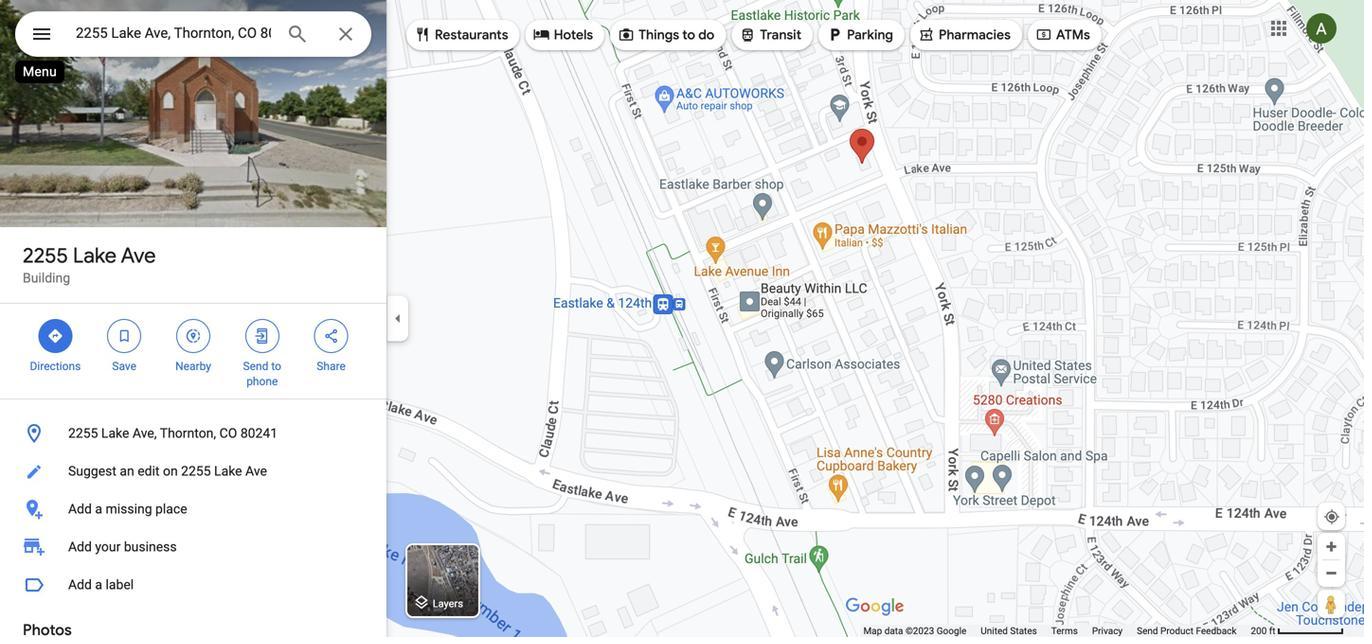 Task type: vqa. For each thing, say whether or not it's contained in the screenshot.
"development" on the right top of the page
no



Task type: describe. For each thing, give the bounding box(es) containing it.
save
[[112, 360, 136, 373]]

add a label
[[68, 578, 134, 593]]

zoom out image
[[1325, 567, 1339, 581]]

business
[[124, 540, 177, 555]]

missing
[[106, 502, 152, 517]]


[[323, 326, 340, 347]]

an
[[120, 464, 134, 480]]

pharmacies
[[939, 27, 1011, 44]]

google maps element
[[0, 0, 1365, 638]]

add a label button
[[0, 567, 387, 605]]


[[1036, 24, 1053, 45]]

add for add your business
[[68, 540, 92, 555]]

restaurants
[[435, 27, 509, 44]]

ave inside 2255 lake ave building
[[121, 243, 156, 269]]

 search field
[[15, 11, 371, 61]]

2255 lake ave main content
[[0, 0, 387, 638]]


[[254, 326, 271, 347]]

200 ft button
[[1251, 626, 1345, 637]]

united
[[981, 626, 1008, 637]]


[[414, 24, 431, 45]]

privacy button
[[1093, 625, 1123, 638]]

80241
[[241, 426, 278, 442]]

add a missing place button
[[0, 491, 387, 529]]

add your business link
[[0, 529, 387, 567]]

transit
[[760, 27, 802, 44]]

your
[[95, 540, 121, 555]]


[[30, 20, 53, 48]]

edit
[[138, 464, 160, 480]]

terms button
[[1052, 625, 1078, 638]]

google
[[937, 626, 967, 637]]

collapse side panel image
[[388, 308, 408, 329]]

 parking
[[826, 24, 894, 45]]

none field inside 2255 lake ave, thornton, co 80241 field
[[76, 22, 271, 45]]

add your business
[[68, 540, 177, 555]]

zoom in image
[[1325, 540, 1339, 554]]

200 ft
[[1251, 626, 1276, 637]]

add for add a label
[[68, 578, 92, 593]]

privacy
[[1093, 626, 1123, 637]]

 button
[[15, 11, 68, 61]]

footer inside 'google maps' element
[[864, 625, 1251, 638]]

ave inside button
[[245, 464, 267, 480]]

suggest an edit on 2255 lake ave
[[68, 464, 267, 480]]

things
[[639, 27, 680, 44]]

hotels
[[554, 27, 593, 44]]

2255 lake ave, thornton, co 80241
[[68, 426, 278, 442]]


[[185, 326, 202, 347]]

ft
[[1270, 626, 1276, 637]]

do
[[699, 27, 715, 44]]

send for send to phone
[[243, 360, 269, 373]]


[[116, 326, 133, 347]]

show street view coverage image
[[1318, 590, 1346, 619]]

send product feedback button
[[1137, 625, 1237, 638]]

map
[[864, 626, 882, 637]]

 transit
[[739, 24, 802, 45]]


[[826, 24, 844, 45]]


[[618, 24, 635, 45]]

ave,
[[133, 426, 157, 442]]



Task type: locate. For each thing, give the bounding box(es) containing it.
lake inside button
[[214, 464, 242, 480]]

send product feedback
[[1137, 626, 1237, 637]]

2255 right on at the bottom left of page
[[181, 464, 211, 480]]

1 horizontal spatial ave
[[245, 464, 267, 480]]

1 vertical spatial add
[[68, 540, 92, 555]]

footer containing map data ©2023 google
[[864, 625, 1251, 638]]

1 horizontal spatial send
[[1137, 626, 1159, 637]]

actions for 2255 lake ave region
[[0, 304, 387, 399]]

2255 up the suggest at the bottom of page
[[68, 426, 98, 442]]

send for send product feedback
[[1137, 626, 1159, 637]]

add inside button
[[68, 502, 92, 517]]

data
[[885, 626, 904, 637]]


[[533, 24, 550, 45]]

a left missing
[[95, 502, 102, 517]]

2255 up building
[[23, 243, 68, 269]]

1 a from the top
[[95, 502, 102, 517]]

None field
[[76, 22, 271, 45]]

add
[[68, 502, 92, 517], [68, 540, 92, 555], [68, 578, 92, 593]]

 things to do
[[618, 24, 715, 45]]

a for label
[[95, 578, 102, 593]]

send up phone
[[243, 360, 269, 373]]

0 horizontal spatial 2255
[[23, 243, 68, 269]]

to inside  things to do
[[683, 27, 696, 44]]

united states button
[[981, 625, 1037, 638]]

0 horizontal spatial send
[[243, 360, 269, 373]]

lake for ave,
[[101, 426, 129, 442]]

add inside button
[[68, 578, 92, 593]]

2 vertical spatial add
[[68, 578, 92, 593]]

2255 inside "button"
[[68, 426, 98, 442]]

2255 inside button
[[181, 464, 211, 480]]

add a missing place
[[68, 502, 187, 517]]

0 vertical spatial to
[[683, 27, 696, 44]]

1 vertical spatial lake
[[101, 426, 129, 442]]

phone
[[247, 375, 278, 389]]

lake inside "button"
[[101, 426, 129, 442]]

footer
[[864, 625, 1251, 638]]

2 a from the top
[[95, 578, 102, 593]]

a inside button
[[95, 578, 102, 593]]

200
[[1251, 626, 1267, 637]]

2 horizontal spatial 2255
[[181, 464, 211, 480]]

2 add from the top
[[68, 540, 92, 555]]

0 vertical spatial a
[[95, 502, 102, 517]]

0 horizontal spatial to
[[271, 360, 281, 373]]

2255 for ave
[[23, 243, 68, 269]]

place
[[155, 502, 187, 517]]

thornton,
[[160, 426, 216, 442]]

add down the suggest at the bottom of page
[[68, 502, 92, 517]]

send to phone
[[243, 360, 281, 389]]

2255 for ave,
[[68, 426, 98, 442]]

suggest an edit on 2255 lake ave button
[[0, 453, 387, 491]]

parking
[[847, 27, 894, 44]]

2255 lake ave building
[[23, 243, 156, 286]]

0 vertical spatial 2255
[[23, 243, 68, 269]]

1 vertical spatial ave
[[245, 464, 267, 480]]

label
[[106, 578, 134, 593]]

2 vertical spatial 2255
[[181, 464, 211, 480]]

lake
[[73, 243, 117, 269], [101, 426, 129, 442], [214, 464, 242, 480]]

layers
[[433, 598, 463, 610]]

states
[[1011, 626, 1037, 637]]

2255 inside 2255 lake ave building
[[23, 243, 68, 269]]

add left label at left
[[68, 578, 92, 593]]

ave
[[121, 243, 156, 269], [245, 464, 267, 480]]

1 horizontal spatial to
[[683, 27, 696, 44]]

terms
[[1052, 626, 1078, 637]]

lake up 
[[73, 243, 117, 269]]

a left label at left
[[95, 578, 102, 593]]

 hotels
[[533, 24, 593, 45]]

atms
[[1057, 27, 1091, 44]]

map data ©2023 google
[[864, 626, 967, 637]]

share
[[317, 360, 346, 373]]

3 add from the top
[[68, 578, 92, 593]]

1 add from the top
[[68, 502, 92, 517]]

2255 Lake Ave, Thornton, CO 80241 field
[[15, 11, 371, 57]]

 restaurants
[[414, 24, 509, 45]]

1 horizontal spatial 2255
[[68, 426, 98, 442]]

0 vertical spatial add
[[68, 502, 92, 517]]

directions
[[30, 360, 81, 373]]

send left 'product'
[[1137, 626, 1159, 637]]

©2023
[[906, 626, 935, 637]]

a for missing
[[95, 502, 102, 517]]

send inside send to phone
[[243, 360, 269, 373]]

lake left ave,
[[101, 426, 129, 442]]

2 vertical spatial lake
[[214, 464, 242, 480]]

ave down the 80241
[[245, 464, 267, 480]]

send
[[243, 360, 269, 373], [1137, 626, 1159, 637]]

show your location image
[[1324, 509, 1341, 526]]

 pharmacies
[[918, 24, 1011, 45]]

1 vertical spatial to
[[271, 360, 281, 373]]

0 vertical spatial send
[[243, 360, 269, 373]]

a
[[95, 502, 102, 517], [95, 578, 102, 593]]

building
[[23, 271, 70, 286]]

 atms
[[1036, 24, 1091, 45]]

to inside send to phone
[[271, 360, 281, 373]]

1 vertical spatial 2255
[[68, 426, 98, 442]]

on
[[163, 464, 178, 480]]

0 vertical spatial lake
[[73, 243, 117, 269]]

2255 lake ave, thornton, co 80241 button
[[0, 415, 387, 453]]

product
[[1161, 626, 1194, 637]]

send inside button
[[1137, 626, 1159, 637]]

lake down co
[[214, 464, 242, 480]]


[[918, 24, 935, 45]]

1 vertical spatial send
[[1137, 626, 1159, 637]]

suggest
[[68, 464, 117, 480]]

lake for ave
[[73, 243, 117, 269]]

nearby
[[175, 360, 211, 373]]


[[47, 326, 64, 347]]

ave up 
[[121, 243, 156, 269]]

add left your
[[68, 540, 92, 555]]

0 horizontal spatial ave
[[121, 243, 156, 269]]

add for add a missing place
[[68, 502, 92, 517]]

2255
[[23, 243, 68, 269], [68, 426, 98, 442], [181, 464, 211, 480]]

lake inside 2255 lake ave building
[[73, 243, 117, 269]]

united states
[[981, 626, 1037, 637]]

to
[[683, 27, 696, 44], [271, 360, 281, 373]]

co
[[219, 426, 237, 442]]

0 vertical spatial ave
[[121, 243, 156, 269]]

a inside button
[[95, 502, 102, 517]]

1 vertical spatial a
[[95, 578, 102, 593]]

google account: angela cha  
(angela.cha@adept.ai) image
[[1307, 13, 1337, 44]]

to up phone
[[271, 360, 281, 373]]

feedback
[[1196, 626, 1237, 637]]

add inside 'link'
[[68, 540, 92, 555]]

to left 'do'
[[683, 27, 696, 44]]


[[739, 24, 757, 45]]



